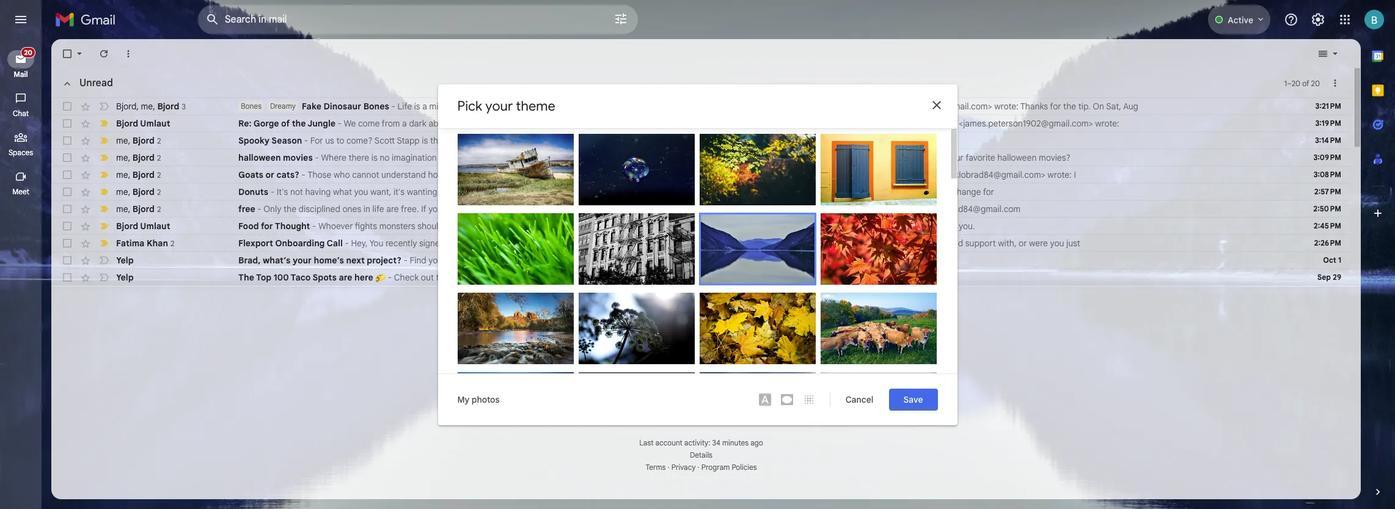 Task type: locate. For each thing, give the bounding box(es) containing it.
2 yelp from the top
[[116, 272, 134, 283]]

yelp for the top 100 taco spots are here
[[116, 272, 134, 283]]

in down undisciplined,
[[497, 221, 504, 232]]

5 me , bjord 2 from the top
[[116, 203, 161, 214]]

0 vertical spatial i
[[1074, 169, 1077, 180]]

3 not important switch from the top
[[98, 271, 110, 284]]

sep left 29
[[1318, 273, 1331, 282]]

3:14 pm
[[1316, 136, 1342, 145]]

0 horizontal spatial we
[[456, 118, 467, 129]]

ready??
[[782, 135, 813, 146]]

romain down have
[[841, 203, 867, 213]]

important mainly because it was sent directly to you. switch for halloween movies - where there is no imagination there is no horror. arthur conan doyle on tue, sep 12, 2023 at 2:50 pm brad klo <klobrad84@gmail.com> wrote: hey guys what are your favorite halloween movies?
[[98, 152, 110, 164]]

your left the favorite
[[947, 152, 964, 163]]

0 horizontal spatial am
[[848, 101, 860, 112]]

1 important mainly because it was sent directly to you. switch from the top
[[98, 117, 110, 130]]

ernest
[[674, 101, 699, 112]]

1 no from the left
[[380, 152, 390, 163]]

by: romain guy down some on the right top
[[828, 203, 882, 213]]

13, down can
[[820, 204, 830, 215]]

got.
[[488, 186, 503, 197]]

to right slave
[[575, 204, 583, 215]]

long
[[741, 221, 758, 232]]

1 gaze from the left
[[720, 221, 739, 232]]

1 were from the left
[[753, 238, 772, 249]]

by: grzegorz głowaty down got.
[[465, 203, 541, 213]]

2:50
[[681, 152, 698, 163]]

halloween
[[238, 152, 281, 163], [998, 152, 1037, 163]]

me , bjord 2 for goats
[[116, 169, 161, 180]]

at left 1:58
[[854, 204, 861, 215]]

the left tip.
[[1064, 101, 1077, 112]]

follow link to manage storage image
[[738, 371, 750, 383]]

and
[[679, 221, 694, 232]]

1 horizontal spatial back
[[922, 221, 940, 232]]

call
[[327, 238, 343, 249]]

0 horizontal spatial hey
[[796, 186, 811, 197]]

12, up have
[[840, 169, 850, 180]]

1 gb from the left
[[666, 372, 677, 383]]

1 vertical spatial not important switch
[[98, 254, 110, 267]]

1 horizontal spatial he
[[611, 101, 620, 112]]

important according to google magic. switch for food for thought
[[98, 220, 110, 232]]

- down disciplined
[[312, 221, 316, 232]]

3 row from the top
[[51, 132, 1352, 149]]

1 umlaut from the top
[[140, 118, 170, 129]]

not important switch
[[98, 100, 110, 112], [98, 254, 110, 267], [98, 271, 110, 284]]

guys
[[890, 152, 909, 163]]

1 vertical spatial umlaut
[[140, 221, 170, 232]]

the left abyss
[[847, 221, 859, 232]]

1 vertical spatial should
[[418, 221, 444, 232]]

umlaut down bjord , me , bjord 3
[[140, 118, 170, 129]]

tab list
[[1361, 39, 1396, 465]]

wrote: down movies? at the top
[[1048, 169, 1072, 180]]

3 important mainly because it was sent directly to you. switch from the top
[[98, 152, 110, 164]]

on right got.
[[505, 186, 517, 197]]

me , bjord 2 for donuts
[[116, 186, 161, 197]]

0 horizontal spatial will
[[472, 101, 484, 112]]

0 horizontal spatial no
[[380, 152, 390, 163]]

<klobrad84@gmail.com> down ready??
[[750, 152, 845, 163]]

1 bjord umlaut from the top
[[116, 118, 170, 129]]

policies
[[732, 463, 757, 472]]

what down how
[[440, 186, 459, 197]]

back right reflect on the top left of page
[[514, 101, 533, 112]]

mirror
[[430, 101, 453, 112]]

2 row from the top
[[51, 115, 1352, 132]]

by: greg bullock down donuts - it's not having what you want, it's wanting what you've got. on wed, sep 13, 2023 at 12:36 pm brad klo <klobrad84@gmail.com> wrote: hey can i have some palm readings in exchange for
[[586, 203, 643, 213]]

2 umlaut from the top
[[140, 221, 170, 232]]

sep left 11,
[[798, 118, 814, 129]]

sep down luminous
[[620, 152, 635, 163]]

readings
[[899, 186, 932, 197]]

romain down 'painter,'
[[478, 283, 503, 293]]

search in mail image
[[202, 9, 224, 31]]

głowaty up enough
[[753, 203, 783, 213]]

a left mirror
[[423, 101, 427, 112]]

0 vertical spatial hey
[[873, 152, 888, 163]]

advanced search options image
[[609, 7, 633, 31]]

2 not important switch from the top
[[98, 254, 110, 267]]

next up list
[[448, 255, 465, 266]]

1 horizontal spatial we
[[565, 118, 576, 129]]

he left thinks
[[611, 101, 620, 112]]

become
[[603, 221, 634, 232]]

bullock left 0.13
[[618, 362, 643, 372]]

your up food for thought - whoever fights monsters should see to it that in the process he does not become a monster. and if you gaze long enough into an abyss, the abyss will gaze back into you.
[[585, 204, 603, 215]]

12, up arthur
[[518, 135, 528, 146]]

0 horizontal spatial gaze
[[720, 221, 739, 232]]

1 aug from the left
[[764, 101, 779, 112]]

wrote: down nietzsche
[[769, 186, 793, 197]]

navigation
[[0, 39, 43, 509]]

1 vertical spatial wed,
[[781, 204, 801, 215]]

not right it's
[[290, 186, 303, 197]]

- right the "cats?"
[[302, 169, 306, 180]]

0 horizontal spatial wed,
[[519, 186, 538, 197]]

2 aug from the left
[[1124, 101, 1139, 112]]

1 vertical spatial or
[[1019, 238, 1027, 249]]

1 horizontal spatial halloween
[[998, 152, 1037, 163]]

aug right the sat,
[[1124, 101, 1139, 112]]

by: inside by: terry yarbrough option
[[828, 362, 839, 372]]

romain down particular
[[841, 283, 867, 293]]

4 me , bjord 2 from the top
[[116, 186, 161, 197]]

1 vertical spatial 1
[[1339, 256, 1342, 265]]

by: greg bullock left 0.13
[[586, 362, 643, 372]]

your down the 'brad, what's your home's next project? - find your next painter, plumber, and more with yelp. ͏ ͏ ͏ ͏ ͏ ͏ ͏ ͏ ͏ ͏ ͏ ͏ ͏ ͏ ͏ ͏ ͏ ͏ ͏ ͏ ͏ ͏ ͏ ͏ ͏ ͏ ͏ ͏ ͏ ͏ ͏ ͏ ͏ ͏ ͏ ͏ ͏ ͏ ͏ ͏ ͏ ͏ ͏ ͏ ͏ ͏ ͏ ͏ ͏ ͏ ͏ ͏ ͏ ͏ ͏ ͏ ͏ ͏ ͏ ͏ ͏ ͏ ͏ ͏ ͏ ͏ ͏ ͏ ͏ ͏ ͏ ͏ ͏ ͏'
[[499, 272, 516, 283]]

1 horizontal spatial abyss,
[[521, 118, 546, 129]]

1 horizontal spatial no
[[470, 152, 480, 163]]

unread tab panel
[[51, 68, 1352, 440]]

by: grzegorz głowaty option
[[458, 134, 574, 214], [700, 134, 816, 214], [700, 293, 816, 373]]

1 vertical spatial important according to google magic. switch
[[98, 237, 110, 249]]

minutes
[[723, 438, 749, 448]]

it
[[472, 221, 477, 232]]

0 vertical spatial yelp
[[116, 255, 134, 266]]

34
[[712, 438, 721, 448]]

sep
[[798, 118, 814, 129], [500, 135, 515, 146], [620, 152, 635, 163], [823, 169, 838, 180], [540, 186, 555, 197], [803, 204, 818, 215], [1318, 273, 1331, 282]]

free.
[[401, 204, 419, 215]]

by: romain guy option
[[821, 134, 937, 214], [458, 213, 574, 294], [821, 213, 937, 294], [458, 293, 574, 373], [700, 372, 816, 444]]

1 horizontal spatial gb
[[700, 372, 712, 383]]

–
[[1288, 79, 1292, 88]]

we
[[344, 118, 356, 129]]

0 horizontal spatial i
[[628, 238, 631, 249]]

activity:
[[685, 438, 711, 448]]

filled
[[566, 272, 585, 283]]

1 horizontal spatial flexport
[[492, 238, 524, 249]]

pm right 1:38
[[578, 135, 590, 146]]

process
[[521, 221, 552, 232]]

is right stapp
[[422, 135, 428, 146]]

row
[[51, 98, 1352, 115], [51, 115, 1352, 132], [51, 132, 1352, 149], [51, 149, 1352, 166], [51, 166, 1352, 183], [51, 183, 1352, 201], [51, 201, 1352, 218], [51, 218, 1352, 235], [51, 235, 1352, 252], [51, 252, 1352, 269], [51, 269, 1352, 286]]

1 yelp from the top
[[116, 255, 134, 266]]

no up their
[[470, 152, 480, 163]]

1 horizontal spatial 20
[[1312, 79, 1320, 88]]

2 important mainly because it was sent directly to you. switch from the top
[[98, 134, 110, 147]]

0 horizontal spatial gb
[[666, 372, 677, 383]]

<james.peterson1902@gmail.com>
[[959, 118, 1093, 129]]

2 vertical spatial i
[[628, 238, 631, 249]]

1 we from the left
[[456, 118, 467, 129]]

0 horizontal spatial he
[[554, 221, 564, 232]]

are up see on the top
[[445, 204, 457, 215]]

abyss, right an
[[820, 221, 844, 232]]

9 row from the top
[[51, 235, 1352, 252]]

0 horizontal spatial just
[[633, 238, 647, 249]]

hey
[[873, 152, 888, 163], [796, 186, 811, 197]]

tue, up kazantzakis
[[746, 101, 762, 112]]

1 horizontal spatial next
[[448, 255, 465, 266]]

2 important according to google magic. switch from the top
[[98, 237, 110, 249]]

in right readings
[[935, 186, 941, 197]]

1 halloween from the left
[[238, 152, 281, 163]]

1 vertical spatial not
[[290, 186, 303, 197]]

am right 11:40
[[848, 101, 860, 112]]

chat heading
[[0, 109, 42, 119]]

signed
[[419, 238, 445, 249]]

into
[[648, 101, 662, 112], [621, 169, 635, 180], [791, 221, 806, 232], [943, 221, 957, 232]]

important mainly because it was sent directly to you. switch
[[98, 117, 110, 130], [98, 134, 110, 147], [98, 152, 110, 164], [98, 169, 110, 181], [98, 186, 110, 198], [98, 203, 110, 215]]

brad
[[863, 101, 881, 112], [593, 135, 611, 146], [715, 152, 733, 163], [916, 169, 934, 180], [637, 186, 655, 197], [895, 204, 914, 215]]

of
[[1303, 79, 1310, 88], [281, 118, 290, 129], [672, 169, 680, 180], [680, 372, 688, 383]]

1 horizontal spatial dark
[[502, 118, 519, 129]]

season
[[272, 135, 302, 146]]

by: greg bullock up selected
[[708, 282, 765, 291]]

at left 12:36
[[591, 186, 599, 197]]

1 vertical spatial he
[[554, 221, 564, 232]]

main content containing unread
[[51, 39, 1361, 509]]

0 horizontal spatial 20
[[1292, 79, 1301, 88]]

2023 down have
[[832, 204, 852, 215]]

0 vertical spatial am
[[848, 101, 860, 112]]

that right it
[[479, 221, 495, 232]]

top
[[256, 272, 272, 283]]

row containing fatima khan
[[51, 235, 1352, 252]]

arthur
[[510, 152, 535, 163]]

scott
[[375, 135, 395, 146]]

tue,
[[746, 101, 762, 112], [482, 135, 498, 146], [601, 152, 618, 163], [805, 169, 821, 180]]

0 horizontal spatial were
[[753, 238, 772, 249]]

we left end
[[456, 118, 467, 129]]

meet
[[12, 187, 29, 196]]

1 vertical spatial bjord umlaut
[[116, 221, 170, 232]]

1 me , bjord 2 from the top
[[116, 135, 161, 146]]

hey,
[[351, 238, 368, 249]]

1 horizontal spatial will
[[886, 221, 898, 232]]

10 row from the top
[[51, 252, 1352, 269]]

0 vertical spatial not important switch
[[98, 100, 110, 112]]

0 vertical spatial 1
[[1285, 79, 1288, 88]]

sep up can
[[823, 169, 838, 180]]

their
[[472, 169, 490, 180]]

4 row from the top
[[51, 149, 1352, 166]]

your up monster.
[[650, 204, 668, 215]]

me
[[141, 101, 153, 112], [116, 135, 128, 146], [116, 152, 128, 163], [116, 169, 128, 180], [116, 186, 128, 197], [116, 203, 128, 214]]

next
[[346, 255, 365, 266], [448, 255, 465, 266], [518, 272, 535, 283]]

rancho
[[623, 272, 653, 283]]

2 just from the left
[[1067, 238, 1081, 249]]

oct 1
[[1324, 256, 1342, 265]]

heat
[[652, 169, 670, 180]]

3 me , bjord 2 from the top
[[116, 169, 161, 180]]

6 row from the top
[[51, 183, 1352, 201]]

klo up the james
[[883, 101, 895, 112]]

0 vertical spatial 12,
[[518, 135, 528, 146]]

4 important mainly because it was sent directly to you. switch from the top
[[98, 169, 110, 181]]

friedrich
[[714, 169, 749, 180]]

by: greg bullock
[[586, 203, 643, 213], [708, 282, 765, 291], [586, 283, 643, 293], [586, 362, 643, 372]]

flexport onboarding call - hey, you recently signed up for your flexport seller portal account, and i just wanted to clarify what you were looking for. is there a particular service you need support with, or were you just
[[238, 238, 1081, 249]]

me for goats or cats? - those who cannot understand how to put their thoughts on ice should not enter into the heat of debate. friedrich nietzsche on tue, sep 12, 2023 at 4:19 pm brad klo <klobrad84@gmail.com> wrote: i
[[116, 169, 128, 180]]

5 row from the top
[[51, 166, 1352, 183]]

next down hey, on the top left
[[346, 255, 365, 266]]

can
[[813, 186, 827, 197]]

1 vertical spatial yelp
[[116, 272, 134, 283]]

khan
[[147, 238, 168, 249]]

🎃 image
[[813, 136, 823, 147]]

1 row from the top
[[51, 98, 1352, 115]]

list
[[451, 272, 462, 283]]

, for donuts
[[128, 186, 130, 197]]

2023
[[795, 101, 814, 112], [826, 118, 846, 129], [530, 135, 549, 146], [649, 152, 668, 163], [852, 169, 872, 180], [569, 186, 589, 197], [832, 204, 852, 215]]

spots
[[313, 272, 337, 283]]

where
[[321, 152, 347, 163]]

pm right 2:50
[[700, 152, 712, 163]]

0 vertical spatial umlaut
[[140, 118, 170, 129]]

- for us to come? scott stapp is that you? on tue, sep 12, 2023 at 1:38 pm brad klo <klobrad84@gmail.com> wrote: are you ready??
[[302, 135, 813, 146]]

1 horizontal spatial i
[[829, 186, 831, 197]]

2 were from the left
[[1030, 238, 1048, 249]]

1 vertical spatial that
[[479, 221, 495, 232]]

spaces heading
[[0, 148, 42, 158]]

2 for goats
[[157, 170, 161, 179]]

0 horizontal spatial ·
[[668, 463, 670, 472]]

0 vertical spatial that
[[430, 135, 446, 146]]

important according to google magic. switch for flexport onboarding call
[[98, 237, 110, 249]]

0 vertical spatial should
[[555, 169, 581, 180]]

put
[[457, 169, 470, 180]]

yelp for brad, what's your home's next project?
[[116, 255, 134, 266]]

1 horizontal spatial 12,
[[637, 152, 647, 163]]

1 20 from the left
[[1292, 79, 1301, 88]]

me for halloween movies - where there is no imagination there is no horror. arthur conan doyle on tue, sep 12, 2023 at 2:50 pm brad klo <klobrad84@gmail.com> wrote: hey guys what are your favorite halloween movies?
[[116, 152, 128, 163]]

row containing bjord
[[51, 98, 1352, 115]]

2023 up goats or cats? - those who cannot understand how to put their thoughts on ice should not enter into the heat of debate. friedrich nietzsche on tue, sep 12, 2023 at 4:19 pm brad klo <klobrad84@gmail.com> wrote: i
[[649, 152, 668, 163]]

by: terry yarbrough option
[[821, 293, 937, 373]]

0 vertical spatial 13,
[[557, 186, 567, 197]]

2 gaze from the left
[[901, 221, 919, 232]]

a right the from
[[402, 118, 407, 129]]

by: greg bullock option
[[579, 134, 695, 214], [579, 213, 695, 294], [700, 213, 816, 293], [579, 293, 695, 373]]

bones up re:
[[241, 101, 262, 111]]

abyss, down mirror
[[429, 118, 453, 129]]

2 ͏͏ from the left
[[723, 272, 725, 283]]

2 no from the left
[[470, 152, 480, 163]]

0 vertical spatial bjord umlaut
[[116, 118, 170, 129]]

meet heading
[[0, 187, 42, 197]]

at left 11:40
[[816, 101, 824, 112]]

0 horizontal spatial next
[[346, 255, 365, 266]]

on right nietzsche
[[792, 169, 803, 180]]

0 vertical spatial not
[[583, 169, 596, 180]]

2 horizontal spatial 12,
[[840, 169, 850, 180]]

he
[[611, 101, 620, 112], [554, 221, 564, 232]]

refresh image
[[98, 48, 110, 60]]

by: mike cleron option
[[821, 372, 937, 444]]

1 vertical spatial 12,
[[637, 152, 647, 163]]

main content
[[51, 39, 1361, 509]]

5 important mainly because it was sent directly to you. switch from the top
[[98, 186, 110, 198]]

a down free - only the disciplined ones in life are free. if you are undisciplined, you are a slave to your moods and your passions. eliud kipchoge on wed, sep 13, 2023 at 1:58 pm brad klo <klobrad84@gmail.com
[[636, 221, 641, 232]]

abyss,
[[429, 118, 453, 129], [521, 118, 546, 129], [820, 221, 844, 232]]

on left mon,
[[764, 118, 775, 129]]

in right end
[[486, 118, 493, 129]]

10:24
[[858, 118, 879, 129]]

privacy link
[[672, 463, 696, 472]]

0 vertical spatial back
[[514, 101, 533, 112]]

not important switch for the top 100 taco spots are here
[[98, 271, 110, 284]]

thinks
[[623, 101, 646, 112]]

1 horizontal spatial 13,
[[820, 204, 830, 215]]

end
[[469, 118, 484, 129]]

1 horizontal spatial hey
[[873, 152, 888, 163]]

the up thought
[[284, 204, 297, 215]]

1 · from the left
[[668, 463, 670, 472]]

bones up come at top left
[[364, 101, 389, 112]]

2 bjord umlaut from the top
[[116, 221, 170, 232]]

2 20 from the left
[[1312, 79, 1320, 88]]

klo
[[883, 101, 895, 112], [613, 135, 625, 146], [735, 152, 747, 163], [936, 169, 949, 180], [658, 186, 670, 197], [916, 204, 928, 215]]

0 horizontal spatial that
[[430, 135, 446, 146]]

for
[[1050, 101, 1062, 112], [983, 186, 995, 197], [261, 221, 273, 232], [459, 238, 471, 249]]

is
[[819, 238, 825, 249]]

1 important according to google magic. switch from the top
[[98, 220, 110, 232]]

what right clarify on the top of the page
[[716, 238, 735, 249]]

were
[[753, 238, 772, 249], [1030, 238, 1048, 249]]

greg down yelp.
[[599, 283, 616, 293]]

1 horizontal spatial ·
[[698, 463, 700, 472]]

6 important mainly because it was sent directly to you. switch from the top
[[98, 203, 110, 215]]

wanting
[[407, 186, 438, 197]]

2 halloween from the left
[[998, 152, 1037, 163]]

important mainly because it was sent directly to you. switch for goats or cats? - those who cannot understand how to put their thoughts on ice should not enter into the heat of debate. friedrich nietzsche on tue, sep 12, 2023 at 4:19 pm brad klo <klobrad84@gmail.com> wrote: i
[[98, 169, 110, 181]]

1 horizontal spatial am
[[880, 118, 893, 129]]

umlaut up the khan
[[140, 221, 170, 232]]

by: grzegorz głowaty
[[465, 203, 541, 213], [707, 203, 783, 213], [707, 362, 783, 372]]

sep up an
[[803, 204, 818, 215]]

5 ͏͏ from the left
[[778, 272, 780, 283]]

brad, what's your home's next project? - find your next painter, plumber, and more with yelp. ͏ ͏ ͏ ͏ ͏ ͏ ͏ ͏ ͏ ͏ ͏ ͏ ͏ ͏ ͏ ͏ ͏ ͏ ͏ ͏ ͏ ͏ ͏ ͏ ͏ ͏ ͏ ͏ ͏ ͏ ͏ ͏ ͏ ͏ ͏ ͏ ͏ ͏ ͏ ͏ ͏ ͏ ͏ ͏ ͏ ͏ ͏ ͏ ͏ ͏ ͏ ͏ ͏ ͏ ͏ ͏ ͏ ͏ ͏ ͏ ͏ ͏ ͏ ͏ ͏ ͏ ͏ ͏ ͏ ͏ ͏ ͏ ͏ ͏
[[238, 255, 772, 266]]

0 horizontal spatial halloween
[[238, 152, 281, 163]]

kazantzakis
[[716, 118, 762, 129]]

bjord umlaut for food for thought
[[116, 221, 170, 232]]

1 horizontal spatial that
[[479, 221, 495, 232]]

should down doyle
[[555, 169, 581, 180]]

support
[[966, 238, 996, 249]]

important according to google magic. switch
[[98, 220, 110, 232], [98, 237, 110, 249]]

my photos button
[[448, 389, 510, 411]]

1 horizontal spatial were
[[1030, 238, 1048, 249]]

no
[[643, 317, 655, 329]]

nietzsche
[[751, 169, 790, 180]]

0 vertical spatial will
[[472, 101, 484, 112]]

important mainly because it was sent directly to you. switch for free - only the disciplined ones in life are free. if you are undisciplined, you are a slave to your moods and your passions. eliud kipchoge on wed, sep 13, 2023 at 1:58 pm brad klo <klobrad84@gmail.com
[[98, 203, 110, 215]]

on
[[529, 169, 539, 180]]

0 horizontal spatial back
[[514, 101, 533, 112]]

dark up stapp
[[409, 118, 427, 129]]

mail heading
[[0, 70, 42, 79]]

0 horizontal spatial dark
[[409, 118, 427, 129]]

1 flexport from the left
[[238, 238, 273, 249]]

by:
[[465, 203, 476, 213], [586, 203, 597, 213], [707, 203, 718, 213], [828, 203, 839, 213], [708, 282, 719, 291], [465, 283, 476, 293], [586, 283, 597, 293], [828, 283, 839, 293], [465, 362, 476, 372], [586, 362, 597, 372], [707, 362, 718, 372], [828, 362, 839, 372]]

is up cannot
[[372, 152, 378, 163]]

2 inside "fatima khan 2"
[[171, 239, 174, 248]]

what right guys
[[911, 152, 930, 163]]

a
[[423, 101, 427, 112], [402, 118, 407, 129], [495, 118, 500, 129], [546, 204, 551, 215], [636, 221, 641, 232], [851, 238, 855, 249]]

1 horizontal spatial gaze
[[901, 221, 919, 232]]

will up end
[[472, 101, 484, 112]]

2 · from the left
[[698, 463, 700, 472]]

3:08 pm
[[1314, 170, 1342, 179]]

klo up 'friedrich'
[[735, 152, 747, 163]]

0 vertical spatial he
[[611, 101, 620, 112]]

1 vertical spatial will
[[886, 221, 898, 232]]

thanks
[[1021, 101, 1048, 112]]

me , bjord 2 for free
[[116, 203, 161, 214]]

0 horizontal spatial should
[[418, 221, 444, 232]]

not
[[583, 169, 596, 180], [290, 186, 303, 197], [588, 221, 600, 232]]

we left call
[[565, 118, 576, 129]]

1 horizontal spatial aug
[[1124, 101, 1139, 112]]

0 horizontal spatial or
[[266, 169, 274, 180]]

luminous
[[609, 118, 644, 129]]

0 vertical spatial important according to google magic. switch
[[98, 220, 110, 232]]

1 horizontal spatial 1
[[1339, 256, 1342, 265]]

are right life
[[386, 204, 399, 215]]

2 me , bjord 2 from the top
[[116, 152, 161, 163]]

2 for halloween
[[157, 153, 161, 162]]

4 ͏͏ from the left
[[756, 272, 758, 283]]



Task type: describe. For each thing, give the bounding box(es) containing it.
klo up exchange
[[936, 169, 949, 180]]

brad up readings
[[916, 169, 934, 180]]

klo down readings
[[916, 204, 928, 215]]

account,
[[576, 238, 609, 249]]

wrote: down the sat,
[[1096, 118, 1120, 129]]

0 horizontal spatial 12,
[[518, 135, 528, 146]]

sep up horror.
[[500, 135, 515, 146]]

6 ͏͏ from the left
[[789, 272, 791, 283]]

your up 'painter,'
[[473, 238, 490, 249]]

Search in mail search field
[[198, 5, 638, 34]]

and down seller
[[534, 255, 549, 266]]

for down only
[[261, 221, 273, 232]]

horror.
[[482, 152, 508, 163]]

portal
[[550, 238, 573, 249]]

pm up free - only the disciplined ones in life are free. if you are undisciplined, you are a slave to your moods and your passions. eliud kipchoge on wed, sep 13, 2023 at 1:58 pm brad klo <klobrad84@gmail.com
[[622, 186, 635, 197]]

monster.
[[643, 221, 677, 232]]

my
[[458, 394, 470, 405]]

us
[[325, 135, 334, 146]]

yarbrough
[[860, 362, 896, 372]]

is up put at the left top of page
[[462, 152, 468, 163]]

brad down luminous
[[593, 135, 611, 146]]

stapp
[[397, 135, 420, 146]]

project?
[[367, 255, 402, 266]]

what up call
[[589, 101, 608, 112]]

terms
[[646, 463, 666, 472]]

plumber,
[[498, 255, 532, 266]]

1 just from the left
[[633, 238, 647, 249]]

settings image
[[1311, 12, 1326, 27]]

theme
[[516, 98, 556, 114]]

guy down particular
[[868, 283, 882, 293]]

chat
[[13, 109, 29, 118]]

you?
[[448, 135, 467, 146]]

2 horizontal spatial abyss,
[[820, 221, 844, 232]]

1 vertical spatial am
[[880, 118, 893, 129]]

into right enter
[[621, 169, 635, 180]]

have
[[834, 186, 852, 197]]

a left slave
[[546, 204, 551, 215]]

pick
[[458, 98, 482, 114]]

palm
[[878, 186, 897, 197]]

gorge
[[254, 118, 279, 129]]

sep down ice
[[540, 186, 555, 197]]

0 horizontal spatial bones
[[241, 101, 262, 111]]

mon,
[[777, 118, 797, 129]]

terms link
[[646, 463, 666, 472]]

the
[[238, 272, 254, 283]]

<klobrad84@gmail.com> down the "re: gorge of the jungle - we come from a dark abyss, we end in a dark abyss, and we call the luminous interval life. nikos kazantzakis on mon, sep 11, 2023 at 10:24 am james peterson <james.peterson1902@gmail.com> wrote:"
[[628, 135, 723, 146]]

1 horizontal spatial wed,
[[781, 204, 801, 215]]

the right call
[[594, 118, 607, 129]]

thinker
[[560, 101, 587, 112]]

halloween movies - where there is no imagination there is no horror. arthur conan doyle on tue, sep 12, 2023 at 2:50 pm brad klo <klobrad84@gmail.com> wrote: hey guys what are your favorite halloween movies?
[[238, 152, 1071, 163]]

4:19
[[884, 169, 899, 180]]

eliud
[[708, 204, 727, 215]]

1 vertical spatial i
[[829, 186, 831, 197]]

2:26 pm
[[1315, 238, 1342, 248]]

- left "find"
[[404, 255, 408, 266]]

painter,
[[467, 255, 496, 266]]

the left process
[[506, 221, 519, 232]]

, for goats or cats?
[[128, 169, 130, 180]]

by: grzegorz głowaty up long in the top of the page
[[707, 203, 783, 213]]

by: romain guy down 'painter,'
[[465, 283, 519, 293]]

oct
[[1324, 256, 1337, 265]]

for right thanks
[[1050, 101, 1062, 112]]

1 dark from the left
[[409, 118, 427, 129]]

of left the 15
[[680, 372, 688, 383]]

on right tip.
[[1093, 101, 1105, 112]]

grzegorz down got.
[[477, 203, 510, 213]]

3 ͏͏ from the left
[[745, 272, 747, 283]]

your up the 'taco'
[[293, 255, 312, 266]]

- left for
[[304, 135, 308, 146]]

not important switch for brad, what's your home's next project?
[[98, 254, 110, 267]]

looking
[[774, 238, 802, 249]]

check
[[394, 272, 419, 283]]

brad,
[[238, 255, 261, 266]]

on up kazantzakis
[[732, 101, 744, 112]]

- left we
[[338, 118, 342, 129]]

with
[[573, 255, 590, 266]]

dinosaur
[[324, 101, 361, 112]]

seller
[[526, 238, 548, 249]]

umlaut for food for thought - whoever fights monsters should see to it that in the process he does not become a monster. and if you gaze long enough into an abyss, the abyss will gaze back into you.
[[140, 221, 170, 232]]

clarify
[[690, 238, 714, 249]]

3:09 pm
[[1314, 153, 1342, 162]]

see
[[446, 221, 460, 232]]

need
[[944, 238, 964, 249]]

it's
[[394, 186, 405, 197]]

- left life
[[392, 101, 395, 112]]

pick your theme heading
[[458, 98, 556, 114]]

is right life
[[414, 101, 420, 112]]

by: terry yarbrough
[[828, 362, 896, 372]]

it.
[[665, 101, 672, 112]]

by: greg bullock down yelp.
[[586, 283, 643, 293]]

cucamonga
[[655, 272, 701, 283]]

fake
[[302, 101, 322, 112]]

greg left 0.13
[[599, 362, 616, 372]]

dream
[[587, 272, 612, 283]]

greg down 12:36
[[599, 203, 616, 213]]

in right dream
[[614, 272, 621, 283]]

having
[[305, 186, 331, 197]]

🌮 image
[[376, 273, 386, 283]]

głowaty up process
[[511, 203, 541, 213]]

and right mirror
[[455, 101, 470, 112]]

your inside alert dialog
[[486, 98, 513, 114]]

recently
[[386, 238, 417, 249]]

to right us
[[336, 135, 344, 146]]

brad up the 10:24
[[863, 101, 881, 112]]

doyle
[[564, 152, 586, 163]]

bjord , me , bjord 3
[[116, 101, 186, 112]]

life
[[398, 101, 412, 112]]

fights
[[355, 221, 377, 232]]

1 ͏͏ from the left
[[712, 272, 714, 283]]

kipchoge
[[729, 204, 766, 215]]

me , bjord 2 for halloween
[[116, 152, 161, 163]]

romain up photos at the bottom left of page
[[478, 362, 503, 372]]

15
[[690, 372, 698, 383]]

0 horizontal spatial 1
[[1285, 79, 1288, 88]]

what's
[[263, 255, 291, 266]]

important mainly because it was sent directly to you. switch for donuts - it's not having what you want, it's wanting what you've got. on wed, sep 13, 2023 at 12:36 pm brad klo <klobrad84@gmail.com> wrote: hey can i have some palm readings in exchange for
[[98, 186, 110, 198]]

11 row from the top
[[51, 269, 1352, 286]]

guy up my photos button
[[505, 362, 519, 372]]

debate.
[[682, 169, 712, 180]]

what down the 'who'
[[333, 186, 352, 197]]

spaces
[[8, 148, 33, 157]]

klo down heat in the left top of the page
[[658, 186, 670, 197]]

0 horizontal spatial abyss,
[[429, 118, 453, 129]]

for.
[[804, 238, 817, 249]]

spooky
[[238, 135, 270, 146]]

does
[[566, 221, 585, 232]]

on right doyle
[[588, 152, 600, 163]]

to down the 'and' on the left
[[680, 238, 687, 249]]

2 for donuts
[[157, 187, 161, 197]]

bullock down donuts - it's not having what you want, it's wanting what you've got. on wed, sep 13, 2023 at 12:36 pm brad klo <klobrad84@gmail.com> wrote: hey can i have some palm readings in exchange for
[[618, 203, 643, 213]]

a left particular
[[851, 238, 855, 249]]

- left it's
[[271, 186, 275, 197]]

those
[[308, 169, 332, 180]]

2 vertical spatial 12,
[[840, 169, 850, 180]]

at left 2:50
[[671, 152, 678, 163]]

1 horizontal spatial there
[[439, 152, 460, 163]]

find
[[410, 255, 427, 266]]

me for free - only the disciplined ones in life are free. if you are undisciplined, you are a slave to your moods and your passions. eliud kipchoge on wed, sep 13, 2023 at 1:58 pm brad klo <klobrad84@gmail.com
[[116, 203, 128, 214]]

, for free
[[128, 203, 130, 214]]

wrote: down kazantzakis
[[725, 135, 749, 146]]

come
[[358, 118, 380, 129]]

0 vertical spatial wed,
[[519, 186, 538, 197]]

cancel
[[846, 394, 874, 405]]

1 vertical spatial back
[[922, 221, 940, 232]]

guy up abyss
[[868, 203, 882, 213]]

- right call
[[345, 238, 349, 249]]

toggle split pane mode image
[[1317, 48, 1330, 60]]

2 for free
[[157, 204, 161, 214]]

pick your theme alert dialog
[[438, 84, 958, 444]]

mail, 20 unread messages image
[[20, 50, 34, 62]]

, for spooky season
[[128, 135, 130, 146]]

1 horizontal spatial bones
[[364, 101, 389, 112]]

1:38
[[561, 135, 576, 146]]

1 vertical spatial hey
[[796, 186, 811, 197]]

by: romain guy up photos at the bottom left of page
[[465, 362, 519, 372]]

food for thought - whoever fights monsters should see to it that in the process he does not become a monster. and if you gaze long enough into an abyss, the abyss will gaze back into you.
[[238, 221, 975, 232]]

re: gorge of the jungle - we come from a dark abyss, we end in a dark abyss, and we call the luminous interval life. nikos kazantzakis on mon, sep 11, 2023 at 10:24 am james peterson <james.peterson1902@gmail.com> wrote:
[[238, 118, 1120, 129]]

on right you?
[[469, 135, 480, 146]]

wrote: up <james.peterson1902@gmail.com>
[[995, 101, 1019, 112]]

2 horizontal spatial i
[[1074, 169, 1077, 180]]

umlaut for re: gorge of the jungle - we come from a dark abyss, we end in a dark abyss, and we call the luminous interval life. nikos kazantzakis on mon, sep 11, 2023 at 10:24 am james peterson <james.peterson1902@gmail.com> wrote:
[[140, 118, 170, 129]]

navigation containing mail
[[0, 39, 43, 509]]

my photos
[[458, 394, 500, 405]]

here
[[355, 272, 373, 283]]

movies
[[283, 152, 313, 163]]

2023 up conan
[[530, 135, 549, 146]]

tue, up can
[[805, 169, 821, 180]]

- left where
[[315, 152, 319, 163]]

0 vertical spatial or
[[266, 169, 274, 180]]

<klobrad84@gmail.com> up peterson
[[897, 101, 993, 112]]

1 horizontal spatial or
[[1019, 238, 1027, 249]]

2 dark from the left
[[502, 118, 519, 129]]

0 horizontal spatial there
[[349, 152, 369, 163]]

2 flexport from the left
[[492, 238, 524, 249]]

2 horizontal spatial next
[[518, 272, 535, 283]]

<klobrad84@gmail.com> up eliud
[[672, 186, 767, 197]]

by: romain guy down particular
[[828, 283, 882, 293]]

with,
[[998, 238, 1017, 249]]

at left the 10:24
[[848, 118, 856, 129]]

brad up 'friedrich'
[[715, 152, 733, 163]]

the top 100 taco spots are here
[[238, 272, 376, 283]]

3:21 pm
[[1316, 101, 1342, 111]]

2 we from the left
[[565, 118, 576, 129]]

a down reflect on the top left of page
[[495, 118, 500, 129]]

2 gb from the left
[[700, 372, 712, 383]]

last account activity: 34 minutes ago details terms · privacy · program policies
[[640, 438, 763, 472]]

, for halloween movies
[[128, 152, 130, 163]]

1 horizontal spatial should
[[555, 169, 581, 180]]

bullock up selected
[[740, 282, 765, 291]]

1 not important switch from the top
[[98, 100, 110, 112]]

7 row from the top
[[51, 201, 1352, 218]]

8 row from the top
[[51, 218, 1352, 235]]

and down become on the left top
[[611, 238, 626, 249]]

0 horizontal spatial 13,
[[557, 186, 567, 197]]

are down peterson
[[932, 152, 945, 163]]

life
[[373, 204, 384, 215]]

important mainly because it was sent directly to you. switch for re: gorge of the jungle - we come from a dark abyss, we end in a dark abyss, and we call the luminous interval life. nikos kazantzakis on mon, sep 11, 2023 at 10:24 am james peterson <james.peterson1902@gmail.com> wrote:
[[98, 117, 110, 130]]

brad down readings
[[895, 204, 914, 215]]

2 horizontal spatial there
[[828, 238, 848, 249]]

grzegorz right the 15
[[720, 362, 752, 372]]

1 vertical spatial 13,
[[820, 204, 830, 215]]

cannot
[[352, 169, 379, 180]]

into left it. at the top of page
[[648, 101, 662, 112]]

to left the thinker on the left top of the page
[[535, 101, 543, 112]]

0.13
[[648, 372, 664, 383]]

7 ͏͏ from the left
[[811, 272, 813, 283]]

greg up selected
[[721, 282, 738, 291]]

donuts - it's not having what you want, it's wanting what you've got. on wed, sep 13, 2023 at 12:36 pm brad klo <klobrad84@gmail.com> wrote: hey can i have some palm readings in exchange for
[[238, 186, 995, 197]]

me for donuts - it's not having what you want, it's wanting what you've got. on wed, sep 13, 2023 at 12:36 pm brad klo <klobrad84@gmail.com> wrote: hey can i have some palm readings in exchange for
[[116, 186, 128, 197]]

animals option
[[458, 372, 574, 444]]

the left heat in the left top of the page
[[637, 169, 650, 180]]

0.13 gb of 15 gb used
[[648, 372, 733, 383]]

and right moods
[[633, 204, 648, 215]]

bjord umlaut for re: gorge of the jungle
[[116, 118, 170, 129]]

disciplined
[[299, 204, 340, 215]]

it's
[[277, 186, 288, 197]]

peterson
[[923, 118, 957, 129]]

1 – 20 of 20
[[1285, 79, 1320, 88]]

wrote: up some on the right top
[[847, 152, 871, 163]]

spooky season
[[238, 135, 302, 146]]

of right –
[[1303, 79, 1310, 88]]

8 ͏͏ from the left
[[822, 272, 824, 283]]

some
[[854, 186, 875, 197]]

guy right find
[[505, 283, 519, 293]]

by: zermatt2 option
[[579, 372, 695, 444]]

particular
[[857, 238, 895, 249]]

onboarding
[[275, 238, 325, 249]]

of up the 'season'
[[281, 118, 290, 129]]

you.
[[959, 221, 975, 232]]

2 vertical spatial not
[[588, 221, 600, 232]]

2023 right 29,
[[795, 101, 814, 112]]

understand
[[381, 169, 426, 180]]



Task type: vqa. For each thing, say whether or not it's contained in the screenshot.
the bottommost "you,"
no



